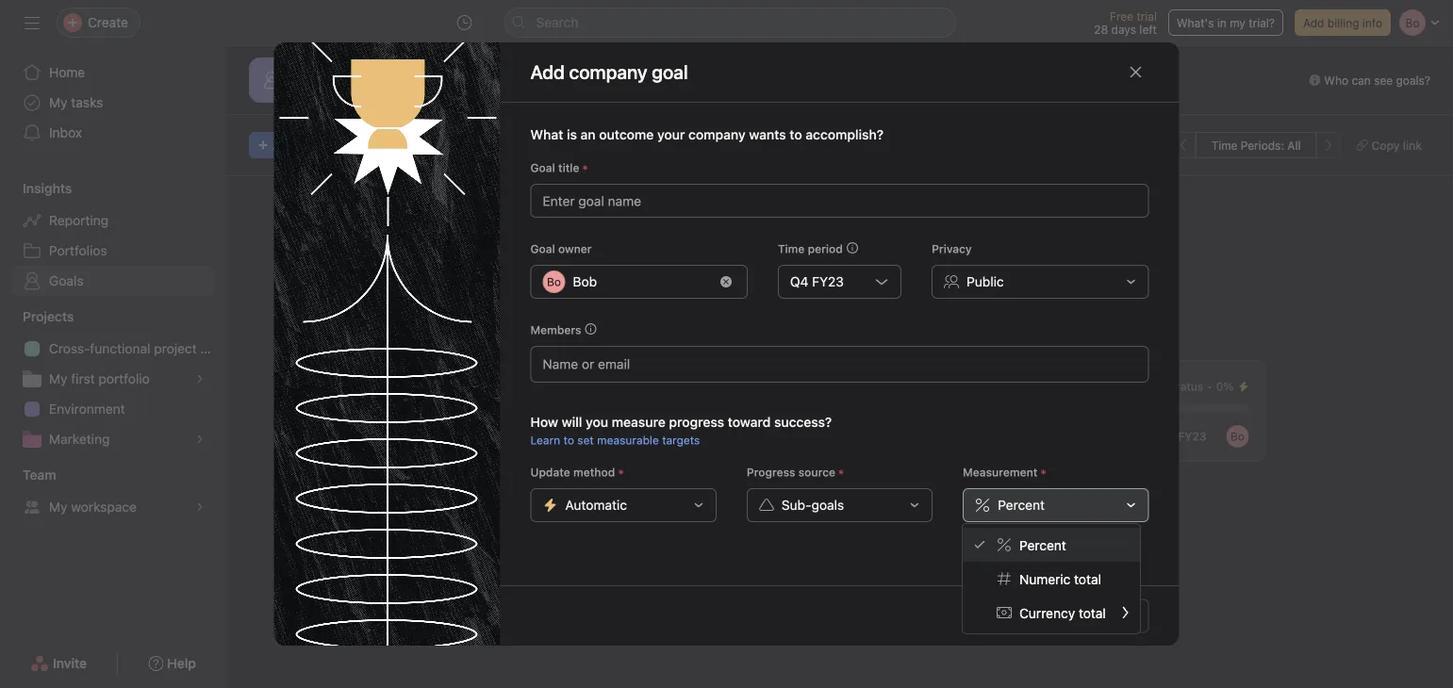 Task type: describe. For each thing, give the bounding box(es) containing it.
no status
[[1153, 380, 1204, 393]]

save goal
[[1078, 608, 1137, 624]]

info
[[1363, 16, 1383, 29]]

0 horizontal spatial required image
[[580, 162, 591, 174]]

marketing link
[[11, 425, 215, 455]]

public button
[[932, 265, 1150, 299]]

add for add goal
[[273, 139, 294, 152]]

goals link
[[11, 266, 215, 296]]

first
[[71, 371, 95, 387]]

add goal
[[273, 139, 320, 152]]

remove image
[[721, 277, 732, 288]]

copy
[[1372, 139, 1400, 152]]

q4
[[791, 274, 809, 290]]

inspired.
[[750, 252, 802, 268]]

what's in my trial?
[[1177, 16, 1275, 29]]

add goal button
[[249, 132, 328, 158]]

goal owner
[[531, 243, 592, 256]]

how
[[531, 415, 559, 430]]

cross-functional project plan link
[[11, 334, 226, 364]]

to inside how will you measure progress toward success? learn to set measurable targets
[[564, 434, 574, 447]]

numeric total link
[[963, 562, 1140, 596]]

mission
[[533, 252, 579, 268]]

free
[[1110, 9, 1134, 23]]

0 horizontal spatial can
[[995, 252, 1017, 268]]

goal for goal owner
[[531, 243, 555, 256]]

portfolios
[[49, 243, 107, 259]]

team for team goals
[[309, 89, 343, 105]]

bo button
[[1227, 425, 1250, 448]]

add company goal dialog
[[274, 43, 1180, 646]]

my goals
[[403, 89, 459, 105]]

members
[[837, 252, 894, 268]]

global element
[[0, 46, 226, 159]]

add for add your company mission to align your work and stay inspired. only members with full access can edit.
[[416, 252, 440, 268]]

reporting
[[49, 213, 109, 228]]

projects element
[[0, 300, 226, 459]]

team goals link
[[309, 89, 380, 114]]

privacy
[[932, 243, 972, 256]]

goals inside insights element
[[49, 273, 84, 289]]

0 vertical spatial to
[[583, 252, 595, 268]]

status
[[1171, 380, 1204, 393]]

align
[[599, 252, 628, 268]]

numeric total
[[1020, 571, 1102, 587]]

my for my workspace
[[49, 500, 67, 515]]

1 vertical spatial goals
[[416, 318, 473, 344]]

my for my first portfolio
[[49, 371, 67, 387]]

and
[[695, 252, 717, 268]]

an
[[581, 127, 596, 143]]

home link
[[11, 58, 215, 88]]

cancel
[[1001, 608, 1043, 624]]

no
[[1153, 380, 1168, 393]]

my first portfolio link
[[11, 364, 215, 394]]

1 vertical spatial percent
[[1020, 538, 1067, 553]]

project
[[154, 341, 197, 357]]

company goal
[[569, 61, 688, 83]]

1 horizontal spatial can
[[1352, 74, 1372, 87]]

work
[[662, 252, 691, 268]]

goals for sub-goals
[[812, 498, 845, 513]]

tasks
[[71, 95, 103, 110]]

bo inside bo button
[[1231, 430, 1245, 443]]

how will you measure progress toward success? learn to set measurable targets
[[531, 415, 832, 447]]

my tasks link
[[11, 88, 215, 118]]

your down mission title 'text field'
[[443, 252, 470, 268]]

stay
[[721, 252, 746, 268]]

marketing
[[49, 432, 110, 447]]

goal for add goal
[[297, 139, 320, 152]]

add for add company goal
[[531, 61, 565, 83]]

sub-goals
[[782, 498, 845, 513]]

cross-functional project plan
[[49, 341, 226, 357]]

q4 fy23 button
[[778, 265, 902, 299]]

learn
[[531, 434, 561, 447]]

add your company mission to align your work and stay inspired. only members with full access can edit.
[[416, 252, 1047, 268]]

goal for goal title
[[531, 161, 555, 175]]

close this dialog image
[[1129, 65, 1144, 80]]

toward success?
[[728, 415, 832, 430]]

home
[[49, 65, 85, 80]]

insights button
[[0, 179, 72, 198]]

company inside dialog
[[689, 127, 746, 143]]

who can see goals?
[[1325, 74, 1431, 87]]

add billing info button
[[1295, 9, 1392, 36]]

my workspace
[[49, 500, 137, 515]]

with
[[898, 252, 923, 268]]

my workspace
[[309, 58, 432, 80]]

set
[[578, 434, 594, 447]]

bo inside add company goal dialog
[[547, 276, 561, 289]]

method
[[574, 466, 615, 479]]

measurable
[[597, 434, 659, 447]]

what
[[531, 127, 564, 143]]

learn to set measurable targets link
[[531, 434, 700, 447]]

days
[[1112, 23, 1137, 36]]

my for my goals
[[403, 89, 422, 105]]

percent inside dropdown button
[[998, 498, 1045, 513]]

bob
[[573, 274, 597, 290]]

automatic
[[566, 498, 627, 513]]

invite button
[[18, 647, 99, 681]]

teams element
[[0, 459, 226, 526]]

currency
[[1020, 605, 1076, 621]]

only
[[806, 252, 834, 268]]



Task type: locate. For each thing, give the bounding box(es) containing it.
sub-goals button
[[747, 489, 933, 523]]

currency total
[[1020, 605, 1106, 621]]

you
[[586, 415, 609, 430]]

required image
[[580, 162, 591, 174], [615, 467, 627, 478], [836, 467, 847, 478]]

owner
[[559, 243, 592, 256]]

total for currency total
[[1079, 605, 1106, 621]]

0 vertical spatial goal
[[531, 161, 555, 175]]

1 vertical spatial to
[[564, 434, 574, 447]]

save goal button
[[1066, 599, 1150, 633]]

add billing info
[[1304, 16, 1383, 29]]

add inside add company goal dialog
[[531, 61, 565, 83]]

0 vertical spatial bo
[[547, 276, 561, 289]]

projects
[[23, 309, 74, 325]]

goal inside dialog
[[1111, 608, 1137, 624]]

source
[[799, 466, 836, 479]]

Mission title text field
[[404, 192, 499, 235]]

to
[[583, 252, 595, 268], [564, 434, 574, 447]]

•
[[1208, 380, 1213, 393]]

percent
[[998, 498, 1045, 513], [1020, 538, 1067, 553]]

0 vertical spatial company
[[689, 127, 746, 143]]

1 vertical spatial total
[[1079, 605, 1106, 621]]

0 vertical spatial goals
[[49, 273, 84, 289]]

required image for sub-goals
[[836, 467, 847, 478]]

pass!
[[431, 379, 464, 394]]

1 vertical spatial company
[[474, 252, 530, 268]]

goal left the title
[[531, 161, 555, 175]]

0 horizontal spatial goals
[[347, 89, 380, 105]]

update
[[531, 466, 571, 479]]

to left set
[[564, 434, 574, 447]]

1 goal from the top
[[531, 161, 555, 175]]

1 horizontal spatial required image
[[615, 467, 627, 478]]

0%
[[1217, 380, 1234, 393]]

required image for automatic
[[615, 467, 627, 478]]

percent down measurement
[[998, 498, 1045, 513]]

0 vertical spatial goal
[[297, 139, 320, 152]]

0 horizontal spatial goal
[[297, 139, 320, 152]]

progress source
[[747, 466, 836, 479]]

team for team
[[23, 467, 56, 483]]

2 goal from the top
[[531, 243, 555, 256]]

invite
[[53, 656, 87, 672]]

0 vertical spatial can
[[1352, 74, 1372, 87]]

total for numeric total
[[1075, 571, 1102, 587]]

measure
[[612, 415, 666, 430]]

your inside add company goal dialog
[[658, 127, 685, 143]]

portfolio
[[99, 371, 150, 387]]

period
[[808, 243, 843, 256]]

cross-
[[49, 341, 90, 357]]

1 horizontal spatial to
[[583, 252, 595, 268]]

team down my workspace at the top of the page
[[309, 89, 343, 105]]

full
[[927, 252, 945, 268]]

1 horizontal spatial bo
[[1231, 430, 1245, 443]]

0 horizontal spatial goals
[[49, 273, 84, 289]]

goal right save
[[1111, 608, 1137, 624]]

hide sidebar image
[[25, 15, 40, 30]]

goals
[[347, 89, 380, 105], [425, 89, 459, 105], [812, 498, 845, 513]]

my down team dropdown button
[[49, 500, 67, 515]]

Name or email text field
[[543, 353, 645, 376]]

measurement
[[963, 466, 1038, 479]]

1 vertical spatial can
[[995, 252, 1017, 268]]

0 horizontal spatial team
[[23, 467, 56, 483]]

0 horizontal spatial company
[[474, 252, 530, 268]]

0 vertical spatial percent
[[998, 498, 1045, 513]]

my
[[1230, 16, 1246, 29]]

team
[[309, 89, 343, 105], [23, 467, 56, 483]]

goals down portfolios
[[49, 273, 84, 289]]

search
[[536, 15, 579, 30]]

team down marketing
[[23, 467, 56, 483]]

portfolios link
[[11, 236, 215, 266]]

is
[[567, 127, 577, 143]]

28
[[1095, 23, 1109, 36]]

billing
[[1328, 16, 1360, 29]]

reporting link
[[11, 206, 215, 236]]

goals?
[[1397, 74, 1431, 87]]

copy link button
[[1349, 132, 1431, 158]]

projects button
[[0, 308, 74, 326]]

functional
[[90, 341, 150, 357]]

my left first
[[49, 371, 67, 387]]

your right align
[[631, 252, 658, 268]]

copy link
[[1372, 139, 1423, 152]]

my tasks
[[49, 95, 103, 110]]

2 horizontal spatial goals
[[812, 498, 845, 513]]

trial
[[1137, 9, 1158, 23]]

my first portfolio
[[49, 371, 150, 387]]

0 horizontal spatial bo
[[547, 276, 561, 289]]

will
[[562, 415, 583, 430]]

search button
[[504, 8, 957, 38]]

required image down an
[[580, 162, 591, 174]]

title
[[559, 161, 580, 175]]

1 horizontal spatial company
[[689, 127, 746, 143]]

add company goal
[[531, 61, 688, 83]]

1 horizontal spatial goals
[[425, 89, 459, 105]]

automatic button
[[531, 489, 717, 523]]

my inside 'link'
[[49, 371, 67, 387]]

0 horizontal spatial to
[[564, 434, 574, 447]]

can left edit.
[[995, 252, 1017, 268]]

goal left owner
[[531, 243, 555, 256]]

company left wants
[[689, 127, 746, 143]]

link
[[1404, 139, 1423, 152]]

members
[[531, 324, 582, 337]]

required image up sub-goals dropdown button
[[836, 467, 847, 478]]

goals up pass!
[[416, 318, 473, 344]]

progress
[[669, 415, 725, 430]]

my
[[403, 89, 422, 105], [49, 95, 67, 110], [49, 371, 67, 387], [49, 500, 67, 515]]

1 horizontal spatial goals
[[416, 318, 473, 344]]

currency total link
[[963, 596, 1140, 630]]

company left mission
[[474, 252, 530, 268]]

inbox
[[49, 125, 82, 141]]

bo down mission
[[547, 276, 561, 289]]

my left tasks
[[49, 95, 67, 110]]

1 vertical spatial goal
[[1111, 608, 1137, 624]]

to up bob
[[583, 252, 595, 268]]

search list box
[[504, 8, 957, 38]]

your right outcome
[[658, 127, 685, 143]]

required image down learn to set measurable targets link
[[615, 467, 627, 478]]

percent up numeric
[[1020, 538, 1067, 553]]

what's in my trial? button
[[1169, 9, 1284, 36]]

my inside "teams" element
[[49, 500, 67, 515]]

1 horizontal spatial team
[[309, 89, 343, 105]]

percent button
[[963, 489, 1150, 523]]

outcome
[[599, 127, 654, 143]]

my down my workspace at the top of the page
[[403, 89, 422, 105]]

1 vertical spatial team
[[23, 467, 56, 483]]

goal down team goals link
[[297, 139, 320, 152]]

goals
[[49, 273, 84, 289], [416, 318, 473, 344]]

trial?
[[1249, 16, 1275, 29]]

2 horizontal spatial required image
[[836, 467, 847, 478]]

required image
[[1038, 467, 1049, 478]]

1 horizontal spatial goal
[[1111, 608, 1137, 624]]

1 vertical spatial goal
[[531, 243, 555, 256]]

goals for my goals
[[425, 89, 459, 105]]

who
[[1325, 74, 1349, 87]]

free trial 28 days left
[[1095, 9, 1158, 36]]

plan
[[200, 341, 226, 357]]

insights element
[[0, 172, 226, 300]]

inbox link
[[11, 118, 215, 148]]

goal for save goal
[[1111, 608, 1137, 624]]

see
[[1375, 74, 1394, 87]]

targets
[[662, 434, 700, 447]]

0 vertical spatial total
[[1075, 571, 1102, 587]]

bo down the 0%
[[1231, 430, 1245, 443]]

goal title
[[531, 161, 580, 175]]

save
[[1078, 608, 1108, 624]]

workspace
[[71, 500, 137, 515]]

1 vertical spatial bo
[[1231, 430, 1245, 443]]

my for my tasks
[[49, 95, 67, 110]]

edit.
[[1021, 252, 1047, 268]]

0 vertical spatial team
[[309, 89, 343, 105]]

to accomplish?
[[790, 127, 884, 143]]

add inside add goal button
[[273, 139, 294, 152]]

Enter goal name text field
[[531, 184, 1150, 218]]

add for add billing info
[[1304, 16, 1325, 29]]

goal
[[297, 139, 320, 152], [1111, 608, 1137, 624]]

can left see
[[1352, 74, 1372, 87]]

insights
[[23, 181, 72, 196]]

goals inside dropdown button
[[812, 498, 845, 513]]

fy23
[[812, 274, 844, 290]]

my inside the global element
[[49, 95, 67, 110]]

percent link
[[963, 528, 1140, 562]]

add inside add billing info "button"
[[1304, 16, 1325, 29]]

team inside dropdown button
[[23, 467, 56, 483]]

my workspace link
[[11, 492, 215, 523]]

goal
[[531, 161, 555, 175], [531, 243, 555, 256]]

goals for team goals
[[347, 89, 380, 105]]

what's
[[1177, 16, 1215, 29]]

team goals
[[309, 89, 380, 105]]

environment
[[49, 401, 125, 417]]



Task type: vqa. For each thing, say whether or not it's contained in the screenshot.
bottommost Bo
yes



